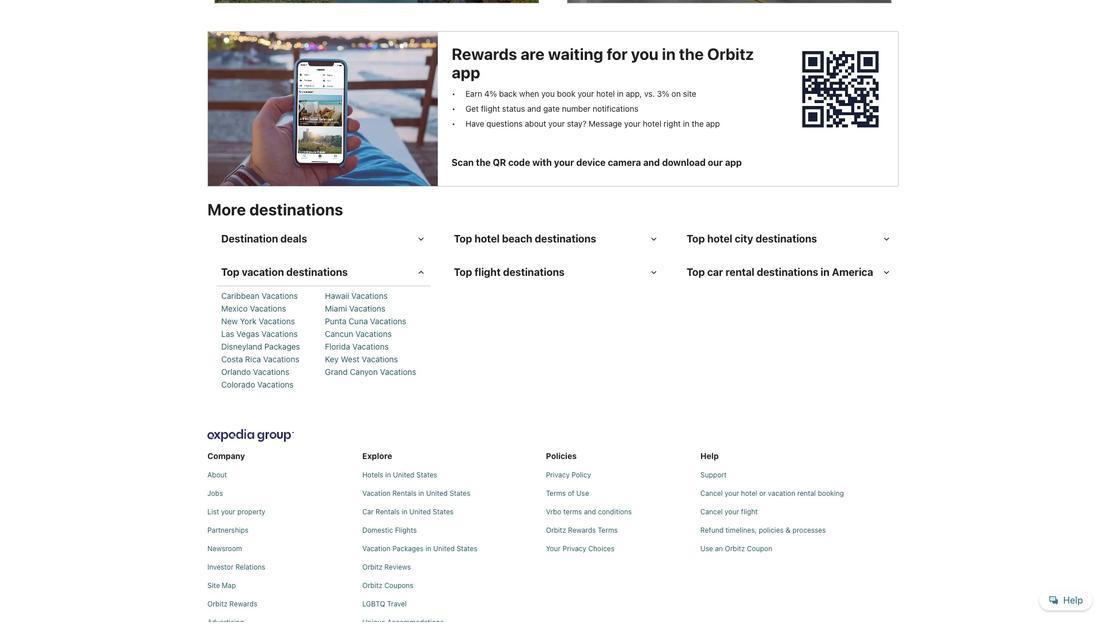 Task type: locate. For each thing, give the bounding box(es) containing it.
states for car rentals in united states
[[433, 508, 454, 517]]

use an orbitz coupon link
[[701, 545, 909, 554]]

0 vertical spatial terms
[[546, 490, 566, 498]]

rentals up domestic flights on the bottom
[[376, 508, 400, 517]]

car rentals in united states link
[[363, 508, 542, 517]]

in down domestic flights link
[[426, 545, 432, 554]]

hotel left the city
[[708, 233, 733, 245]]

0 horizontal spatial packages
[[265, 342, 300, 352]]

rewards down map
[[230, 600, 257, 609]]

vacations down costa rica vacations "link"
[[253, 367, 289, 377]]

1 vertical spatial rewards
[[568, 527, 596, 535]]

rentals
[[393, 490, 417, 498], [376, 508, 400, 517]]

status
[[502, 104, 525, 114]]

1 vertical spatial the
[[692, 119, 704, 129]]

top inside top vacation destinations dropdown button
[[221, 267, 240, 279]]

small image for destinations
[[649, 268, 659, 278]]

in left the america
[[821, 267, 830, 279]]

flight for get
[[481, 104, 500, 114]]

terms of use
[[546, 490, 589, 498]]

mexico
[[221, 304, 248, 314]]

code
[[509, 158, 531, 168]]

earn 4% back when you book your hotel in app, vs. 3% on site list item
[[452, 89, 764, 99]]

small image inside top car rental destinations in america dropdown button
[[882, 268, 892, 278]]

list containing support
[[701, 467, 909, 554]]

rentals up car rentals in united states
[[393, 490, 417, 498]]

1 vertical spatial privacy
[[563, 545, 587, 554]]

1 vertical spatial rental
[[798, 490, 816, 498]]

0 horizontal spatial use
[[577, 490, 589, 498]]

get flight status and gate number notifications list item
[[452, 104, 764, 114]]

1 vertical spatial rentals
[[376, 508, 400, 517]]

destinations
[[250, 200, 343, 219], [535, 233, 597, 245], [756, 233, 818, 245], [287, 267, 348, 279], [503, 267, 565, 279], [757, 267, 819, 279]]

0 vertical spatial you
[[631, 45, 659, 64]]

vegas
[[237, 329, 259, 339]]

site map link
[[208, 582, 358, 591]]

orbitz for orbitz coupons
[[363, 582, 383, 591]]

top flight destinations button
[[447, 260, 666, 286]]

policy
[[572, 471, 591, 480]]

you inside list item
[[542, 89, 555, 99]]

orbitz
[[708, 45, 754, 64], [546, 527, 566, 535], [725, 545, 745, 554], [363, 563, 383, 572], [363, 582, 383, 591], [208, 600, 228, 609]]

use inside the "policies" list item
[[577, 490, 589, 498]]

orbitz for orbitz rewards
[[208, 600, 228, 609]]

vacations down disneyland packages link
[[263, 355, 300, 365]]

policies list item
[[546, 447, 696, 554]]

york
[[240, 317, 257, 327]]

rental down support link
[[798, 490, 816, 498]]

states down hotels in united states link
[[450, 490, 471, 498]]

list containing hotels in united states
[[363, 467, 542, 623]]

top inside top hotel beach destinations dropdown button
[[454, 233, 472, 245]]

vacation
[[363, 490, 391, 498], [363, 545, 391, 554]]

app up earn
[[452, 63, 481, 82]]

1 vertical spatial packages
[[393, 545, 424, 554]]

hotel
[[597, 89, 615, 99], [643, 119, 662, 129], [475, 233, 500, 245], [708, 233, 733, 245], [742, 490, 758, 498]]

hotels
[[363, 471, 384, 480]]

vs.
[[645, 89, 655, 99]]

vacation down hotels
[[363, 490, 391, 498]]

in inside vacation rentals in united states link
[[419, 490, 424, 498]]

refund timelines, policies & processes link
[[701, 527, 909, 536]]

flight down top hotel beach destinations
[[475, 267, 501, 279]]

vacation inside vacation rentals in united states link
[[363, 490, 391, 498]]

vacations down "hawaii vacations" "link"
[[349, 304, 386, 314]]

have questions about your stay? message your hotel right in the app list item
[[452, 119, 764, 129]]

investor relations
[[208, 563, 265, 572]]

the
[[679, 45, 704, 64], [692, 119, 704, 129], [476, 158, 491, 168]]

cancel for cancel your flight
[[701, 508, 723, 517]]

top hotel city destinations
[[687, 233, 818, 245]]

0 vertical spatial rewards
[[452, 45, 518, 64]]

0 vertical spatial flight
[[481, 104, 500, 114]]

partnerships
[[208, 527, 249, 535]]

hotels in united states
[[363, 471, 437, 480]]

small image inside top vacation destinations dropdown button
[[416, 268, 427, 278]]

2 cancel from the top
[[701, 508, 723, 517]]

1 horizontal spatial you
[[631, 45, 659, 64]]

1 horizontal spatial terms
[[598, 527, 618, 535]]

1 vacation from the top
[[363, 490, 391, 498]]

small image
[[882, 234, 892, 245], [416, 268, 427, 278], [882, 268, 892, 278]]

flight up timelines,
[[742, 508, 758, 517]]

caribbean vacations
[[221, 291, 298, 301]]

coupons
[[385, 582, 414, 591]]

rica
[[245, 355, 261, 365]]

of
[[568, 490, 575, 498]]

1 horizontal spatial rewards
[[452, 45, 518, 64]]

small image inside top hotel city destinations dropdown button
[[882, 234, 892, 245]]

0 horizontal spatial terms
[[546, 490, 566, 498]]

1 vertical spatial vacation
[[768, 490, 796, 498]]

timelines,
[[726, 527, 757, 535]]

app up our
[[706, 119, 720, 129]]

orbitz inside the "policies" list item
[[546, 527, 566, 535]]

policies
[[546, 452, 577, 461]]

in inside top car rental destinations in america dropdown button
[[821, 267, 830, 279]]

terms left 'of'
[[546, 490, 566, 498]]

1 horizontal spatial use
[[701, 545, 714, 554]]

vacation inside vacation packages in united states link
[[363, 545, 391, 554]]

booking
[[818, 490, 845, 498]]

punta
[[325, 317, 347, 327]]

in right hotels
[[385, 471, 391, 480]]

top inside top flight destinations dropdown button
[[454, 267, 472, 279]]

more destinations region
[[201, 194, 906, 404]]

policies
[[759, 527, 784, 535]]

company list item
[[208, 447, 358, 623]]

in up 3% on the top right of page
[[662, 45, 676, 64]]

cuna
[[349, 317, 368, 327]]

florida
[[325, 342, 350, 352]]

vacation for vacation rentals in united states
[[363, 490, 391, 498]]

2 vertical spatial app
[[726, 158, 742, 168]]

2 vertical spatial and
[[584, 508, 596, 517]]

the up site
[[679, 45, 704, 64]]

0 vertical spatial and
[[528, 104, 541, 114]]

app right our
[[726, 158, 742, 168]]

united down hotels in united states link
[[426, 490, 448, 498]]

app,
[[626, 89, 642, 99]]

0 horizontal spatial and
[[528, 104, 541, 114]]

united down vacation rentals in united states
[[410, 508, 431, 517]]

0 vertical spatial use
[[577, 490, 589, 498]]

privacy down policies
[[546, 471, 570, 480]]

your right list
[[221, 508, 236, 517]]

2 vertical spatial flight
[[742, 508, 758, 517]]

vacation up caribbean vacations
[[242, 267, 284, 279]]

0 vertical spatial packages
[[265, 342, 300, 352]]

2 horizontal spatial and
[[644, 158, 660, 168]]

0 vertical spatial app
[[452, 63, 481, 82]]

0 horizontal spatial app
[[452, 63, 481, 82]]

help list item
[[701, 447, 909, 554]]

you inside the rewards are waiting for you in the orbitz app
[[631, 45, 659, 64]]

orbitz reviews link
[[363, 563, 542, 573]]

terms
[[546, 490, 566, 498], [598, 527, 618, 535]]

1 vertical spatial cancel
[[701, 508, 723, 517]]

terms inside terms of use link
[[546, 490, 566, 498]]

rewards
[[452, 45, 518, 64], [568, 527, 596, 535], [230, 600, 257, 609]]

privacy
[[546, 471, 570, 480], [563, 545, 587, 554]]

domestic flights link
[[363, 527, 542, 536]]

you right for
[[631, 45, 659, 64]]

in right right
[[683, 119, 690, 129]]

use right 'of'
[[577, 490, 589, 498]]

2 vacation from the top
[[363, 545, 391, 554]]

2 horizontal spatial rewards
[[568, 527, 596, 535]]

0 vertical spatial vacation
[[363, 490, 391, 498]]

about
[[525, 119, 547, 129]]

vacations down the florida vacations link at the left bottom
[[362, 355, 398, 365]]

small image for beach
[[649, 234, 659, 245]]

1 cancel from the top
[[701, 490, 723, 498]]

top for top hotel city destinations
[[687, 233, 705, 245]]

states
[[417, 471, 437, 480], [450, 490, 471, 498], [433, 508, 454, 517], [457, 545, 478, 554]]

top inside top car rental destinations in america dropdown button
[[687, 267, 705, 279]]

small image inside top hotel beach destinations dropdown button
[[649, 234, 659, 245]]

book
[[557, 89, 576, 99]]

the left qr
[[476, 158, 491, 168]]

cancel down 'support'
[[701, 490, 723, 498]]

0 horizontal spatial you
[[542, 89, 555, 99]]

0 vertical spatial vacation
[[242, 267, 284, 279]]

flight inside list item
[[481, 104, 500, 114]]

list containing company
[[208, 425, 909, 623]]

united for vacation packages in united states
[[434, 545, 455, 554]]

list containing earn 4% back when you book your hotel in app, vs. 3% on site
[[452, 82, 774, 129]]

vacations down caribbean vacations link
[[250, 304, 286, 314]]

packages down "flights"
[[393, 545, 424, 554]]

top car rental destinations in america button
[[680, 260, 899, 286]]

1 horizontal spatial and
[[584, 508, 596, 517]]

your inside 'link'
[[221, 508, 236, 517]]

vacations inside caribbean vacations link
[[262, 291, 298, 301]]

flight for top
[[475, 267, 501, 279]]

have questions about your stay? message your hotel right in the app
[[466, 119, 720, 129]]

rewards are waiting for you in the orbitz app region
[[452, 45, 774, 173]]

your down the notifications
[[625, 119, 641, 129]]

vrbo terms and conditions
[[546, 508, 632, 517]]

you for for
[[631, 45, 659, 64]]

0 horizontal spatial vacation
[[242, 267, 284, 279]]

packages down las vegas vacations link
[[265, 342, 300, 352]]

have
[[466, 119, 485, 129]]

your privacy choices link
[[546, 545, 696, 554]]

1 horizontal spatial vacation
[[768, 490, 796, 498]]

help
[[701, 452, 719, 461]]

top inside top hotel city destinations dropdown button
[[687, 233, 705, 245]]

refund
[[701, 527, 724, 535]]

in up "flights"
[[402, 508, 408, 517]]

vacation inside help list item
[[768, 490, 796, 498]]

terms of use link
[[546, 490, 696, 499]]

0 horizontal spatial rental
[[726, 267, 755, 279]]

your up cancel your flight
[[725, 490, 740, 498]]

car
[[708, 267, 724, 279]]

vacation down domestic
[[363, 545, 391, 554]]

in left app,
[[617, 89, 624, 99]]

on
[[672, 89, 681, 99]]

0 vertical spatial rentals
[[393, 490, 417, 498]]

company
[[208, 452, 245, 461]]

states down domestic flights link
[[457, 545, 478, 554]]

hotel inside help list item
[[742, 490, 758, 498]]

refund timelines, policies & processes
[[701, 527, 826, 535]]

list containing about
[[208, 467, 358, 623]]

list containing privacy policy
[[546, 467, 696, 554]]

your up number
[[578, 89, 594, 99]]

rewards up your privacy choices on the bottom of page
[[568, 527, 596, 535]]

list for explore
[[363, 467, 542, 623]]

you for when
[[542, 89, 555, 99]]

vacations down cancun vacations link
[[353, 342, 389, 352]]

2 horizontal spatial app
[[726, 158, 742, 168]]

vacation right or
[[768, 490, 796, 498]]

punta cuna vacations las vegas vacations
[[221, 317, 407, 339]]

use left an at bottom right
[[701, 545, 714, 554]]

vacations
[[262, 291, 298, 301], [352, 291, 388, 301], [250, 304, 286, 314], [349, 304, 386, 314], [259, 317, 295, 327], [370, 317, 407, 327], [262, 329, 298, 339], [356, 329, 392, 339], [353, 342, 389, 352], [263, 355, 300, 365], [362, 355, 398, 365], [253, 367, 289, 377], [380, 367, 417, 377], [257, 380, 294, 390]]

vacations up the mexico vacations link
[[262, 291, 298, 301]]

rental right car on the right top of page
[[726, 267, 755, 279]]

in
[[662, 45, 676, 64], [617, 89, 624, 99], [683, 119, 690, 129], [821, 267, 830, 279], [385, 471, 391, 480], [419, 490, 424, 498], [402, 508, 408, 517], [426, 545, 432, 554]]

and up about
[[528, 104, 541, 114]]

1 vertical spatial app
[[706, 119, 720, 129]]

states down vacation rentals in united states link
[[433, 508, 454, 517]]

app inside list item
[[706, 119, 720, 129]]

rewards up 4%
[[452, 45, 518, 64]]

united up vacation rentals in united states
[[393, 471, 415, 480]]

terms up choices
[[598, 527, 618, 535]]

vacations down punta cuna vacations link
[[356, 329, 392, 339]]

1 horizontal spatial rental
[[798, 490, 816, 498]]

investor relations link
[[208, 563, 358, 573]]

notifications
[[593, 104, 639, 114]]

property
[[238, 508, 266, 517]]

1 horizontal spatial app
[[706, 119, 720, 129]]

in inside hotels in united states link
[[385, 471, 391, 480]]

united down domestic flights link
[[434, 545, 455, 554]]

and right camera
[[644, 158, 660, 168]]

packages
[[265, 342, 300, 352], [393, 545, 424, 554]]

0 horizontal spatial rewards
[[230, 600, 257, 609]]

small image inside top flight destinations dropdown button
[[649, 268, 659, 278]]

1 vertical spatial use
[[701, 545, 714, 554]]

flight inside dropdown button
[[475, 267, 501, 279]]

small image for top hotel city destinations
[[882, 234, 892, 245]]

and right terms
[[584, 508, 596, 517]]

more destinations
[[208, 200, 343, 219]]

rental inside help list item
[[798, 490, 816, 498]]

list for policies
[[546, 467, 696, 554]]

site
[[208, 582, 220, 591]]

small image for top car rental destinations in america
[[882, 268, 892, 278]]

qr code image
[[797, 45, 885, 134]]

0 vertical spatial cancel
[[701, 490, 723, 498]]

reviews
[[385, 563, 411, 572]]

small image
[[416, 234, 427, 245], [649, 234, 659, 245], [649, 268, 659, 278]]

orbitz inside company list item
[[208, 600, 228, 609]]

and inside the "policies" list item
[[584, 508, 596, 517]]

list for company
[[208, 467, 358, 623]]

states up vacation rentals in united states
[[417, 471, 437, 480]]

costa rica vacations link
[[221, 355, 323, 365]]

0 vertical spatial rental
[[726, 267, 755, 279]]

flight down 4%
[[481, 104, 500, 114]]

in inside the rewards are waiting for you in the orbitz app
[[662, 45, 676, 64]]

in up car rentals in united states
[[419, 490, 424, 498]]

scan the qr code with your device camera and download our app
[[452, 158, 742, 168]]

your right with
[[554, 158, 574, 168]]

rewards inside the "policies" list item
[[568, 527, 596, 535]]

camera
[[608, 158, 641, 168]]

2 vertical spatial rewards
[[230, 600, 257, 609]]

the right right
[[692, 119, 704, 129]]

1 vertical spatial flight
[[475, 267, 501, 279]]

1 vertical spatial vacation
[[363, 545, 391, 554]]

hotel left or
[[742, 490, 758, 498]]

rewards for orbitz rewards
[[230, 600, 257, 609]]

destinations up top car rental destinations in america dropdown button
[[756, 233, 818, 245]]

privacy down orbitz rewards terms
[[563, 545, 587, 554]]

waiting
[[548, 45, 604, 64]]

small image for top vacation destinations
[[416, 268, 427, 278]]

1 vertical spatial you
[[542, 89, 555, 99]]

states for vacation rentals in united states
[[450, 490, 471, 498]]

number
[[562, 104, 591, 114]]

orbitz coupons link
[[363, 582, 542, 591]]

cancel up refund
[[701, 508, 723, 517]]

1 vertical spatial and
[[644, 158, 660, 168]]

vacations down miami vacations link
[[370, 317, 407, 327]]

list
[[452, 82, 774, 129], [208, 425, 909, 623], [208, 467, 358, 623], [363, 467, 542, 623], [546, 467, 696, 554], [701, 467, 909, 554]]

0 vertical spatial the
[[679, 45, 704, 64]]

1 horizontal spatial packages
[[393, 545, 424, 554]]

hawaii vacations mexico vacations
[[221, 291, 388, 314]]

newsroom
[[208, 545, 242, 554]]

rentals for vacation
[[393, 490, 417, 498]]

rewards inside company list item
[[230, 600, 257, 609]]

1 vertical spatial terms
[[598, 527, 618, 535]]

you up gate
[[542, 89, 555, 99]]

use
[[577, 490, 589, 498], [701, 545, 714, 554]]



Task type: vqa. For each thing, say whether or not it's contained in the screenshot.
Policies
yes



Task type: describe. For each thing, give the bounding box(es) containing it.
site map
[[208, 582, 236, 591]]

rental inside dropdown button
[[726, 267, 755, 279]]

new
[[221, 317, 238, 327]]

hotel left beach
[[475, 233, 500, 245]]

list for help
[[701, 467, 909, 554]]

grand canyon vacations colorado vacations
[[221, 367, 417, 390]]

orbitz for orbitz reviews
[[363, 563, 383, 572]]

cancel your flight link
[[701, 508, 909, 517]]

get flight status and gate number notifications
[[466, 104, 639, 114]]

packages inside explore list item
[[393, 545, 424, 554]]

key west vacations link
[[325, 355, 427, 365]]

terms
[[564, 508, 582, 517]]

cancel your flight
[[701, 508, 758, 517]]

conditions
[[598, 508, 632, 517]]

cancel for cancel your hotel or vacation rental booking
[[701, 490, 723, 498]]

your privacy choices
[[546, 545, 615, 554]]

in inside vacation packages in united states link
[[426, 545, 432, 554]]

packages inside cancun vacations disneyland packages
[[265, 342, 300, 352]]

an
[[716, 545, 723, 554]]

vacation packages in united states
[[363, 545, 478, 554]]

cancun vacations disneyland packages
[[221, 329, 392, 352]]

hotel left right
[[643, 119, 662, 129]]

list
[[208, 508, 219, 517]]

florida vacations link
[[325, 342, 427, 352]]

america
[[833, 267, 874, 279]]

orbitz for orbitz rewards terms
[[546, 527, 566, 535]]

your up timelines,
[[725, 508, 740, 517]]

vacations down orlando vacations link
[[257, 380, 294, 390]]

colorado
[[221, 380, 255, 390]]

canyon
[[350, 367, 378, 377]]

orbitz inside the rewards are waiting for you in the orbitz app
[[708, 45, 754, 64]]

are
[[521, 45, 545, 64]]

rentals for car
[[376, 508, 400, 517]]

terms inside orbitz rewards terms link
[[598, 527, 618, 535]]

lgbtq travel
[[363, 600, 407, 609]]

earn 4% back when you book your hotel in app, vs. 3% on site
[[466, 89, 697, 99]]

qr
[[493, 158, 506, 168]]

list your property
[[208, 508, 266, 517]]

list for rewards are waiting for you in the orbitz app
[[452, 82, 774, 129]]

rewards inside the rewards are waiting for you in the orbitz app
[[452, 45, 518, 64]]

in inside earn 4% back when you book your hotel in app, vs. 3% on site list item
[[617, 89, 624, 99]]

caribbean vacations link
[[221, 291, 323, 302]]

orbitz rewards terms
[[546, 527, 618, 535]]

top for top vacation destinations
[[221, 267, 240, 279]]

jobs link
[[208, 490, 358, 499]]

vacations up miami vacations link
[[352, 291, 388, 301]]

las vegas vacations link
[[221, 329, 323, 340]]

vacations down the mexico vacations link
[[259, 317, 295, 327]]

processes
[[793, 527, 826, 535]]

top for top car rental destinations in america
[[687, 267, 705, 279]]

our
[[708, 158, 723, 168]]

destinations up hawaii
[[287, 267, 348, 279]]

vacations down new york vacations link
[[262, 329, 298, 339]]

download
[[663, 158, 706, 168]]

site
[[683, 89, 697, 99]]

miami vacations new york vacations
[[221, 304, 386, 327]]

vrbo terms and conditions link
[[546, 508, 696, 517]]

&
[[786, 527, 791, 535]]

the inside the rewards are waiting for you in the orbitz app
[[679, 45, 704, 64]]

choices
[[589, 545, 615, 554]]

questions
[[487, 119, 523, 129]]

orbitz rewards link
[[208, 600, 358, 610]]

investor
[[208, 563, 234, 572]]

the inside list item
[[692, 119, 704, 129]]

west
[[341, 355, 360, 365]]

use inside help list item
[[701, 545, 714, 554]]

in inside car rentals in united states link
[[402, 508, 408, 517]]

rewards are waiting for you in the orbitz app
[[452, 45, 754, 82]]

destinations up top flight destinations dropdown button
[[535, 233, 597, 245]]

top for top hotel beach destinations
[[454, 233, 472, 245]]

rewards for orbitz rewards terms
[[568, 527, 596, 535]]

top for top flight destinations
[[454, 267, 472, 279]]

cancel your hotel or vacation rental booking
[[701, 490, 845, 498]]

grand canyon vacations link
[[325, 367, 427, 378]]

top vacation destinations button
[[214, 260, 434, 286]]

key
[[325, 355, 339, 365]]

vacation for vacation packages in united states
[[363, 545, 391, 554]]

vrbo
[[546, 508, 562, 517]]

disneyland
[[221, 342, 262, 352]]

in inside the have questions about your stay? message your hotel right in the app list item
[[683, 119, 690, 129]]

destinations down top hotel beach destinations
[[503, 267, 565, 279]]

destination
[[221, 233, 278, 245]]

cancun vacations link
[[325, 329, 427, 340]]

and inside list item
[[528, 104, 541, 114]]

colorado vacations link
[[221, 380, 323, 391]]

hotels in united states link
[[363, 471, 542, 480]]

your down get flight status and gate number notifications
[[549, 119, 565, 129]]

destinations down top hotel city destinations dropdown button
[[757, 267, 819, 279]]

device
[[577, 158, 606, 168]]

destination deals
[[221, 233, 307, 245]]

partnerships link
[[208, 527, 358, 536]]

hawaii vacations link
[[325, 291, 427, 302]]

expedia group logo image
[[208, 430, 294, 442]]

small image inside "destination deals" dropdown button
[[416, 234, 427, 245]]

message
[[589, 119, 622, 129]]

states for vacation packages in united states
[[457, 545, 478, 554]]

flight inside help list item
[[742, 508, 758, 517]]

orbitz rewards
[[208, 600, 257, 609]]

0 vertical spatial privacy
[[546, 471, 570, 480]]

hawaii
[[325, 291, 349, 301]]

scan
[[452, 158, 474, 168]]

orbitz inside help list item
[[725, 545, 745, 554]]

united for car rentals in united states
[[410, 508, 431, 517]]

3%
[[657, 89, 670, 99]]

2 vertical spatial the
[[476, 158, 491, 168]]

gate
[[544, 104, 560, 114]]

back
[[499, 89, 517, 99]]

explore
[[363, 452, 393, 461]]

orbitz coupons
[[363, 582, 414, 591]]

app for have questions about your stay? message your hotel right in the app
[[706, 119, 720, 129]]

your
[[546, 545, 561, 554]]

earn
[[466, 89, 483, 99]]

explore list item
[[363, 447, 542, 623]]

list your property link
[[208, 508, 358, 517]]

hotel up get flight status and gate number notifications list item
[[597, 89, 615, 99]]

top hotel city destinations button
[[680, 226, 899, 253]]

florida vacations costa rica vacations
[[221, 342, 389, 365]]

vacations down 'key west vacations' link
[[380, 367, 417, 377]]

orbitz rewards terms link
[[546, 527, 696, 536]]

orbitz reviews
[[363, 563, 411, 572]]

city
[[735, 233, 754, 245]]

app inside the rewards are waiting for you in the orbitz app
[[452, 63, 481, 82]]

newsroom link
[[208, 545, 358, 554]]

destination deals button
[[214, 226, 434, 253]]

miami vacations link
[[325, 304, 427, 314]]

app for scan the qr code with your device camera and download our app
[[726, 158, 742, 168]]

cancel your hotel or vacation rental booking link
[[701, 490, 909, 499]]

support link
[[701, 471, 909, 480]]

destinations up deals
[[250, 200, 343, 219]]

punta cuna vacations link
[[325, 317, 427, 327]]

top flight destinations
[[454, 267, 565, 279]]

united for vacation rentals in united states
[[426, 490, 448, 498]]

more
[[208, 200, 246, 219]]

vacations inside cancun vacations disneyland packages
[[356, 329, 392, 339]]

travel
[[387, 600, 407, 609]]

vacation inside dropdown button
[[242, 267, 284, 279]]

map
[[222, 582, 236, 591]]

top hotel beach destinations
[[454, 233, 597, 245]]



